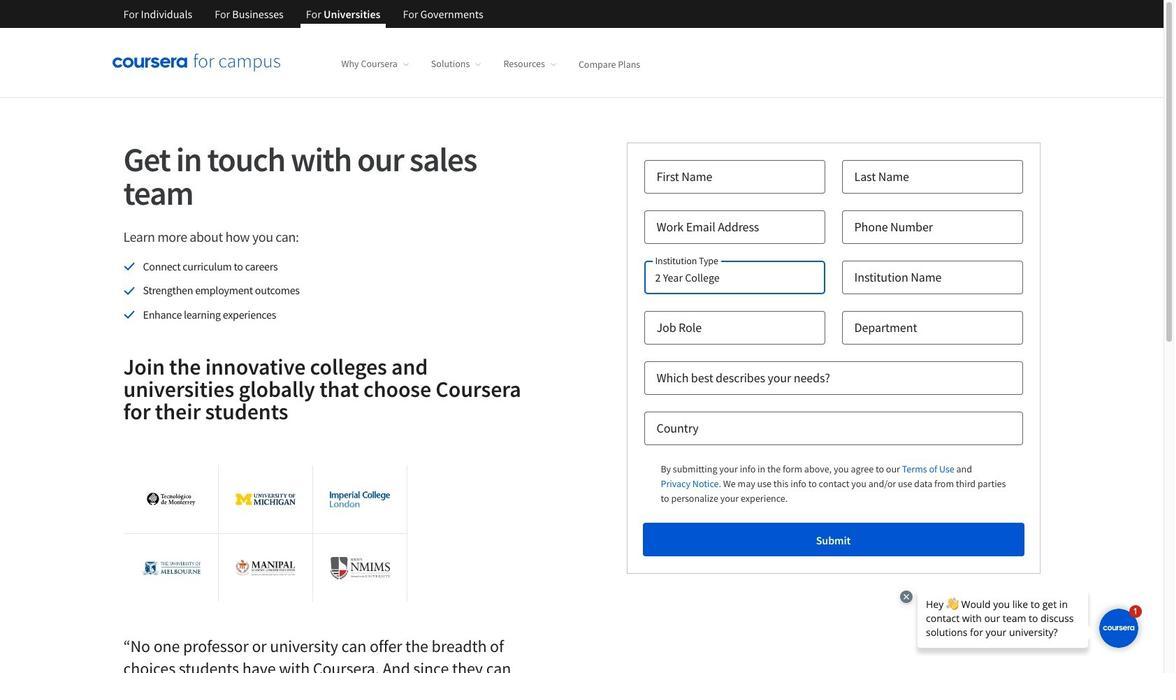 Task type: locate. For each thing, give the bounding box(es) containing it.
Work Email Address email field
[[644, 210, 825, 244]]

Institution Name text field
[[842, 261, 1023, 294]]

manipal university image
[[235, 559, 296, 577]]

tecnológico de monterrey image
[[141, 493, 201, 506]]

nmims image
[[330, 557, 390, 579]]

banner navigation
[[112, 0, 495, 38]]



Task type: describe. For each thing, give the bounding box(es) containing it.
the university of melbourne image
[[141, 551, 201, 585]]

First Name text field
[[644, 160, 825, 194]]

coursera for campus image
[[112, 53, 280, 72]]

imperial college london image
[[330, 492, 390, 507]]

Last Name text field
[[842, 160, 1023, 194]]

university of michigan image
[[235, 494, 296, 506]]

Country Code + Phone Number telephone field
[[842, 210, 1023, 244]]



Task type: vqa. For each thing, say whether or not it's contained in the screenshot.
the (optional)
no



